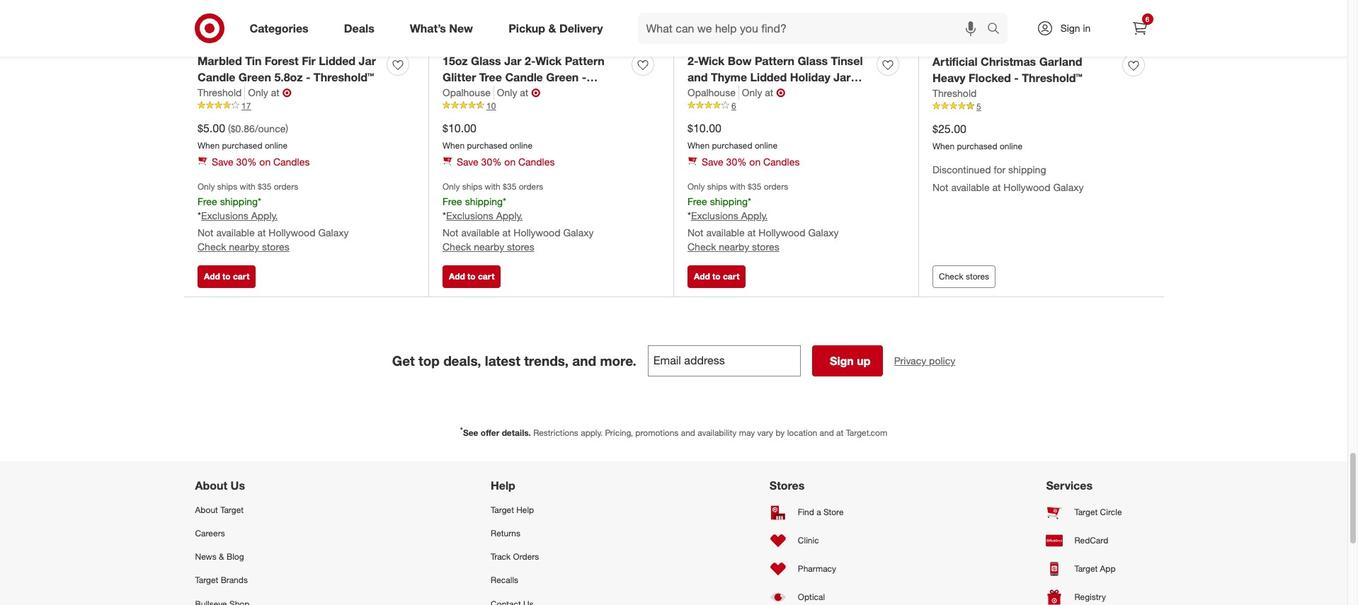Task type: describe. For each thing, give the bounding box(es) containing it.
track orders
[[491, 552, 539, 563]]

discontinued
[[933, 164, 992, 176]]

ships for marbled tin forest fir lidded jar candle green 5.8oz - threshold™
[[217, 182, 238, 192]]

1 horizontal spatial 6
[[1146, 15, 1150, 23]]

available inside discontinued for shipping not available at hollywood galaxy
[[952, 182, 990, 194]]

candles for lidded
[[764, 156, 800, 168]]

add to cart button for 2-wick bow pattern glass tinsel and thyme lidded holiday jar candle cream 15oz - opalhouse™
[[688, 266, 746, 288]]

$10.00 for 15oz glass jar 2-wick pattern glitter tree candle green - opalhouse™
[[443, 121, 477, 135]]

us
[[231, 479, 245, 493]]

jar inside '15oz glass jar 2-wick pattern glitter tree candle green - opalhouse™'
[[505, 54, 522, 68]]

add to cart for 15oz glass jar 2-wick pattern glitter tree candle green - opalhouse™
[[449, 271, 495, 282]]

careers
[[195, 529, 225, 539]]

check inside button
[[939, 271, 964, 282]]

nearby for 15oz glass jar 2-wick pattern glitter tree candle green - opalhouse™
[[474, 241, 505, 253]]

free for marbled tin forest fir lidded jar candle green 5.8oz - threshold™
[[198, 195, 217, 207]]

apply. for lidded
[[742, 210, 768, 222]]

¬ for 5.8oz
[[282, 85, 292, 100]]

tinsel
[[831, 54, 863, 68]]

1 vertical spatial 6 link
[[688, 100, 905, 112]]

recalls link
[[491, 569, 581, 593]]

hollywood for 2-wick bow pattern glass tinsel and thyme lidded holiday jar candle cream 15oz - opalhouse™
[[759, 227, 806, 239]]

about for about target
[[195, 505, 218, 516]]

orders for 5.8oz
[[274, 182, 299, 192]]

online inside "$25.00 when purchased online"
[[1000, 141, 1023, 151]]

check for 2-wick bow pattern glass tinsel and thyme lidded holiday jar candle cream 15oz - opalhouse™
[[688, 241, 717, 253]]

30% for thyme
[[727, 156, 747, 168]]

cart for 2-wick bow pattern glass tinsel and thyme lidded holiday jar candle cream 15oz - opalhouse™
[[723, 271, 740, 282]]

- inside the 'marbled tin forest fir lidded jar candle green 5.8oz - threshold™'
[[306, 70, 311, 84]]

at inside "threshold only at ¬"
[[271, 86, 280, 98]]

2-wick bow pattern glass tinsel and thyme lidded holiday jar candle cream 15oz - opalhouse™
[[688, 54, 869, 100]]

target brands link
[[195, 569, 302, 593]]

0 horizontal spatial threshold link
[[198, 85, 245, 100]]

at inside * see offer details. restrictions apply. pricing, promotions and availability may vary by location and at target.com
[[837, 428, 844, 438]]

what's new
[[410, 21, 473, 35]]

opalhouse™ inside 2-wick bow pattern glass tinsel and thyme lidded holiday jar candle cream 15oz - opalhouse™
[[804, 86, 869, 100]]

redcard
[[1075, 536, 1109, 547]]

what's new link
[[398, 13, 491, 44]]

cart for 15oz glass jar 2-wick pattern glitter tree candle green - opalhouse™
[[478, 271, 495, 282]]

find a store link
[[770, 499, 858, 527]]

not for 15oz glass jar 2-wick pattern glitter tree candle green - opalhouse™
[[443, 227, 459, 239]]

pickup & delivery link
[[497, 13, 621, 44]]

opalhouse link for glitter
[[443, 85, 494, 100]]

search
[[981, 22, 1015, 37]]

¬ for candle
[[532, 85, 541, 100]]

exclusions apply. button for marbled tin forest fir lidded jar candle green 5.8oz - threshold™
[[201, 209, 278, 223]]

redcard link
[[1047, 527, 1153, 555]]

15oz glass jar 2-wick pattern glitter tree candle green - opalhouse™
[[443, 54, 605, 100]]

news
[[195, 552, 217, 563]]

pattern inside '15oz glass jar 2-wick pattern glitter tree candle green - opalhouse™'
[[565, 54, 605, 68]]

check nearby stores button for 15oz glass jar 2-wick pattern glitter tree candle green - opalhouse™
[[443, 240, 535, 255]]

10
[[487, 100, 496, 111]]

artificial christmas garland heavy flocked - threshold™
[[933, 55, 1083, 85]]

* see offer details. restrictions apply. pricing, promotions and availability may vary by location and at target.com
[[460, 426, 888, 438]]

glitter
[[443, 70, 476, 84]]

jar inside the 'marbled tin forest fir lidded jar candle green 5.8oz - threshold™'
[[359, 54, 376, 68]]

candle inside '15oz glass jar 2-wick pattern glitter tree candle green - opalhouse™'
[[505, 70, 543, 84]]

online inside $5.00 ( $0.86 /ounce ) when purchased online
[[265, 140, 288, 151]]

nearby for marbled tin forest fir lidded jar candle green 5.8oz - threshold™
[[229, 241, 259, 253]]

hollywood for marbled tin forest fir lidded jar candle green 5.8oz - threshold™
[[269, 227, 316, 239]]

- inside '15oz glass jar 2-wick pattern glitter tree candle green - opalhouse™'
[[582, 70, 587, 84]]

1 horizontal spatial threshold link
[[933, 86, 977, 100]]

optical link
[[770, 584, 858, 606]]

artificial
[[933, 55, 978, 69]]

check nearby stores button for marbled tin forest fir lidded jar candle green 5.8oz - threshold™
[[198, 240, 290, 255]]

candles for candle
[[519, 156, 555, 168]]

more.
[[600, 353, 637, 369]]

pharmacy link
[[770, 555, 858, 584]]

& for news
[[219, 552, 224, 563]]

and left availability
[[681, 428, 696, 438]]

promotions
[[636, 428, 679, 438]]

with for tree
[[485, 182, 501, 192]]

galaxy inside discontinued for shipping not available at hollywood galaxy
[[1054, 182, 1084, 194]]

track
[[491, 552, 511, 563]]

green inside '15oz glass jar 2-wick pattern glitter tree candle green - opalhouse™'
[[546, 70, 579, 84]]

save for marbled tin forest fir lidded jar candle green 5.8oz - threshold™
[[212, 156, 234, 168]]

$5.00 ( $0.86 /ounce ) when purchased online
[[198, 121, 288, 151]]

target app link
[[1047, 555, 1153, 584]]

thyme
[[711, 70, 748, 84]]

hollywood inside discontinued for shipping not available at hollywood galaxy
[[1004, 182, 1051, 194]]

free for 2-wick bow pattern glass tinsel and thyme lidded holiday jar candle cream 15oz - opalhouse™
[[688, 195, 708, 207]]

stores for lidded
[[752, 241, 780, 253]]

search button
[[981, 13, 1015, 47]]

save for 15oz glass jar 2-wick pattern glitter tree candle green - opalhouse™
[[457, 156, 479, 168]]

details.
[[502, 428, 531, 438]]

$35 for candle
[[503, 182, 517, 192]]

app
[[1101, 564, 1116, 575]]

target for target brands
[[195, 576, 218, 586]]

marbled tin forest fir lidded jar candle green 5.8oz - threshold™ link
[[198, 53, 381, 85]]

glass inside '15oz glass jar 2-wick pattern glitter tree candle green - opalhouse™'
[[471, 54, 501, 68]]

on for 5.8oz
[[260, 156, 271, 168]]

0 horizontal spatial 6
[[732, 100, 737, 111]]

15oz glass jar 2-wick pattern glitter tree candle green - opalhouse™ link
[[443, 53, 626, 100]]

holiday
[[791, 70, 831, 84]]

top
[[419, 353, 440, 369]]

target for target app
[[1075, 564, 1098, 575]]

sign for sign up
[[830, 354, 854, 368]]

check stores
[[939, 271, 990, 282]]

save 30% on candles for green
[[212, 156, 310, 168]]

only inside "threshold only at ¬"
[[248, 86, 268, 98]]

policy
[[930, 355, 956, 367]]

vary
[[758, 428, 774, 438]]

stores for candle
[[507, 241, 535, 253]]

add to cart button for 15oz glass jar 2-wick pattern glitter tree candle green - opalhouse™
[[443, 266, 501, 288]]

17
[[242, 100, 251, 111]]

on for lidded
[[750, 156, 761, 168]]

sign up
[[830, 354, 871, 368]]

check nearby stores button for 2-wick bow pattern glass tinsel and thyme lidded holiday jar candle cream 15oz - opalhouse™
[[688, 240, 780, 255]]

about target
[[195, 505, 244, 516]]

in
[[1084, 22, 1091, 34]]

privacy policy
[[895, 355, 956, 367]]

categories link
[[238, 13, 326, 44]]

shipping for 15oz glass jar 2-wick pattern glitter tree candle green - opalhouse™
[[465, 195, 503, 207]]

candles for 5.8oz
[[274, 156, 310, 168]]

add for marbled tin forest fir lidded jar candle green 5.8oz - threshold™
[[204, 271, 220, 282]]

green inside the 'marbled tin forest fir lidded jar candle green 5.8oz - threshold™'
[[239, 70, 271, 84]]

may
[[739, 428, 755, 438]]

offer
[[481, 428, 500, 438]]

fir
[[302, 54, 316, 68]]

garland
[[1040, 55, 1083, 69]]

not inside discontinued for shipping not available at hollywood galaxy
[[933, 182, 949, 194]]

get
[[392, 353, 415, 369]]

only ships with $35 orders free shipping * * exclusions apply. not available at hollywood galaxy check nearby stores for lidded
[[688, 182, 839, 253]]

privacy policy link
[[895, 354, 956, 368]]

opalhouse for and
[[688, 86, 736, 98]]

marbled tin forest fir lidded jar candle green 5.8oz - threshold™
[[198, 54, 376, 84]]

pattern inside 2-wick bow pattern glass tinsel and thyme lidded holiday jar candle cream 15oz - opalhouse™
[[755, 54, 795, 68]]

heavy
[[933, 71, 966, 85]]

bow
[[728, 54, 752, 68]]

target circle link
[[1047, 499, 1153, 527]]

5 link
[[933, 100, 1151, 113]]

hollywood for 15oz glass jar 2-wick pattern glitter tree candle green - opalhouse™
[[514, 227, 561, 239]]

returns
[[491, 529, 521, 539]]

trends,
[[524, 353, 569, 369]]

$35 for 5.8oz
[[258, 182, 272, 192]]

news & blog link
[[195, 546, 302, 569]]

5
[[977, 101, 982, 112]]

track orders link
[[491, 546, 581, 569]]

for
[[994, 164, 1006, 176]]

about target link
[[195, 499, 302, 522]]

nearby for 2-wick bow pattern glass tinsel and thyme lidded holiday jar candle cream 15oz - opalhouse™
[[719, 241, 750, 253]]

$10.00 when purchased online for candle
[[688, 121, 778, 151]]

store
[[824, 508, 844, 518]]

threshold only at ¬
[[198, 85, 292, 100]]

about us
[[195, 479, 245, 493]]

only ships with $35 orders free shipping * * exclusions apply. not available at hollywood galaxy check nearby stores for 5.8oz
[[198, 182, 349, 253]]

find a store
[[798, 508, 844, 518]]

what's
[[410, 21, 446, 35]]

delivery
[[560, 21, 603, 35]]

$0.86
[[231, 122, 255, 134]]

$5.00
[[198, 121, 225, 135]]

jar inside 2-wick bow pattern glass tinsel and thyme lidded holiday jar candle cream 15oz - opalhouse™
[[834, 70, 851, 84]]

lidded inside the 'marbled tin forest fir lidded jar candle green 5.8oz - threshold™'
[[319, 54, 356, 68]]

exclusions apply. button for 2-wick bow pattern glass tinsel and thyme lidded holiday jar candle cream 15oz - opalhouse™
[[691, 209, 768, 223]]

stores
[[770, 479, 805, 493]]

purchased down "cream"
[[712, 140, 753, 151]]

sign for sign in
[[1061, 22, 1081, 34]]

(
[[228, 122, 231, 134]]



Task type: locate. For each thing, give the bounding box(es) containing it.
)
[[286, 122, 288, 134]]

opalhouse down thyme
[[688, 86, 736, 98]]

$10.00 for 2-wick bow pattern glass tinsel and thyme lidded holiday jar candle cream 15oz - opalhouse™
[[688, 121, 722, 135]]

candle down thyme
[[688, 86, 726, 100]]

1 horizontal spatial free
[[443, 195, 462, 207]]

about up careers
[[195, 505, 218, 516]]

0 horizontal spatial opalhouse link
[[443, 85, 494, 100]]

1 horizontal spatial candle
[[505, 70, 543, 84]]

purchased inside $5.00 ( $0.86 /ounce ) when purchased online
[[222, 140, 263, 151]]

careers link
[[195, 522, 302, 546]]

2 horizontal spatial orders
[[764, 182, 789, 192]]

exclusions for 15oz glass jar 2-wick pattern glitter tree candle green - opalhouse™
[[446, 210, 494, 222]]

1 horizontal spatial with
[[485, 182, 501, 192]]

1 vertical spatial sign
[[830, 354, 854, 368]]

2 horizontal spatial add
[[694, 271, 710, 282]]

1 horizontal spatial ships
[[462, 182, 483, 192]]

2 ships from the left
[[462, 182, 483, 192]]

save 30% on candles
[[212, 156, 310, 168], [457, 156, 555, 168], [702, 156, 800, 168]]

0 horizontal spatial $35
[[258, 182, 272, 192]]

1 glass from the left
[[471, 54, 501, 68]]

0 horizontal spatial free
[[198, 195, 217, 207]]

2 horizontal spatial ships
[[708, 182, 728, 192]]

exclusions for 2-wick bow pattern glass tinsel and thyme lidded holiday jar candle cream 15oz - opalhouse™
[[691, 210, 739, 222]]

at inside discontinued for shipping not available at hollywood galaxy
[[993, 182, 1001, 194]]

galaxy for 2-wick bow pattern glass tinsel and thyme lidded holiday jar candle cream 15oz - opalhouse™
[[809, 227, 839, 239]]

target inside target app link
[[1075, 564, 1098, 575]]

1 horizontal spatial add
[[449, 271, 465, 282]]

1 horizontal spatial add to cart button
[[443, 266, 501, 288]]

purchased down 10
[[467, 140, 508, 151]]

add for 2-wick bow pattern glass tinsel and thyme lidded holiday jar candle cream 15oz - opalhouse™
[[694, 271, 710, 282]]

purchased inside "$25.00 when purchased online"
[[958, 141, 998, 151]]

2 horizontal spatial candles
[[764, 156, 800, 168]]

0 horizontal spatial wick
[[536, 54, 562, 68]]

and inside 2-wick bow pattern glass tinsel and thyme lidded holiday jar candle cream 15oz - opalhouse™
[[688, 70, 708, 84]]

2- inside '15oz glass jar 2-wick pattern glitter tree candle green - opalhouse™'
[[525, 54, 536, 68]]

$35 for lidded
[[748, 182, 762, 192]]

online
[[265, 140, 288, 151], [510, 140, 533, 151], [755, 140, 778, 151], [1000, 141, 1023, 151]]

pattern right bow
[[755, 54, 795, 68]]

check for 15oz glass jar 2-wick pattern glitter tree candle green - opalhouse™
[[443, 241, 471, 253]]

sign left in
[[1061, 22, 1081, 34]]

2 horizontal spatial exclusions
[[691, 210, 739, 222]]

0 horizontal spatial exclusions
[[201, 210, 249, 222]]

2- down pickup
[[525, 54, 536, 68]]

save 30% on candles down $5.00 ( $0.86 /ounce ) when purchased online
[[212, 156, 310, 168]]

pharmacy
[[798, 564, 837, 575]]

opalhouse link
[[443, 85, 494, 100], [688, 85, 740, 100]]

1 candles from the left
[[274, 156, 310, 168]]

on
[[260, 156, 271, 168], [505, 156, 516, 168], [750, 156, 761, 168]]

2 add to cart button from the left
[[443, 266, 501, 288]]

0 vertical spatial 15oz
[[443, 54, 468, 68]]

0 horizontal spatial to
[[223, 271, 231, 282]]

3 ships from the left
[[708, 182, 728, 192]]

with for thyme
[[730, 182, 746, 192]]

stores for 5.8oz
[[262, 241, 290, 253]]

brands
[[221, 576, 248, 586]]

orders for lidded
[[764, 182, 789, 192]]

2 free from the left
[[443, 195, 462, 207]]

opalhouse link down thyme
[[688, 85, 740, 100]]

green up 10 link
[[546, 70, 579, 84]]

with
[[240, 182, 256, 192], [485, 182, 501, 192], [730, 182, 746, 192]]

available for marbled tin forest fir lidded jar candle green 5.8oz - threshold™
[[216, 227, 255, 239]]

3 save from the left
[[702, 156, 724, 168]]

2 horizontal spatial jar
[[834, 70, 851, 84]]

2 opalhouse link from the left
[[688, 85, 740, 100]]

threshold™ inside artificial christmas garland heavy flocked - threshold™
[[1023, 71, 1083, 85]]

2 exclusions apply. button from the left
[[446, 209, 523, 223]]

opalhouse only at ¬ for thyme
[[688, 85, 786, 100]]

1 horizontal spatial cart
[[478, 271, 495, 282]]

on down "cream"
[[750, 156, 761, 168]]

0 horizontal spatial opalhouse only at ¬
[[443, 85, 541, 100]]

1 with from the left
[[240, 182, 256, 192]]

target for target help
[[491, 505, 514, 516]]

1 exclusions from the left
[[201, 210, 249, 222]]

1 horizontal spatial green
[[546, 70, 579, 84]]

ships for 15oz glass jar 2-wick pattern glitter tree candle green - opalhouse™
[[462, 182, 483, 192]]

1 horizontal spatial add to cart
[[449, 271, 495, 282]]

0 vertical spatial lidded
[[319, 54, 356, 68]]

¬ for lidded
[[777, 85, 786, 100]]

sign in
[[1061, 22, 1091, 34]]

target for target circle
[[1075, 508, 1098, 518]]

2-
[[525, 54, 536, 68], [688, 54, 699, 68]]

2 apply. from the left
[[496, 210, 523, 222]]

0 horizontal spatial opalhouse
[[443, 86, 491, 98]]

- up 10 link
[[582, 70, 587, 84]]

0 horizontal spatial $10.00 when purchased online
[[443, 121, 533, 151]]

purchased up discontinued
[[958, 141, 998, 151]]

1 opalhouse from the left
[[443, 86, 491, 98]]

1 horizontal spatial opalhouse link
[[688, 85, 740, 100]]

available for 15oz glass jar 2-wick pattern glitter tree candle green - opalhouse™
[[462, 227, 500, 239]]

galaxy
[[1054, 182, 1084, 194], [318, 227, 349, 239], [564, 227, 594, 239], [809, 227, 839, 239]]

apply. for 5.8oz
[[251, 210, 278, 222]]

2 pattern from the left
[[755, 54, 795, 68]]

0 horizontal spatial glass
[[471, 54, 501, 68]]

1 only ships with $35 orders free shipping * * exclusions apply. not available at hollywood galaxy check nearby stores from the left
[[198, 182, 349, 253]]

1 horizontal spatial exclusions
[[446, 210, 494, 222]]

categories
[[250, 21, 309, 35]]

0 horizontal spatial 2-
[[525, 54, 536, 68]]

3 exclusions apply. button from the left
[[691, 209, 768, 223]]

3 add from the left
[[694, 271, 710, 282]]

blog
[[227, 552, 244, 563]]

3 save 30% on candles from the left
[[702, 156, 800, 168]]

opalhouse link down glitter
[[443, 85, 494, 100]]

6 down thyme
[[732, 100, 737, 111]]

1 horizontal spatial orders
[[519, 182, 544, 192]]

with for green
[[240, 182, 256, 192]]

- inside artificial christmas garland heavy flocked - threshold™
[[1015, 71, 1019, 85]]

opalhouse™
[[443, 86, 507, 100], [804, 86, 869, 100]]

2 add to cart from the left
[[449, 271, 495, 282]]

add
[[204, 271, 220, 282], [449, 271, 465, 282], [694, 271, 710, 282]]

opalhouse down glitter
[[443, 86, 491, 98]]

opalhouse™ down the 'holiday'
[[804, 86, 869, 100]]

0 vertical spatial &
[[549, 21, 556, 35]]

0 horizontal spatial cart
[[233, 271, 250, 282]]

1 horizontal spatial wick
[[699, 54, 725, 68]]

2 cart from the left
[[478, 271, 495, 282]]

30% down $5.00 ( $0.86 /ounce ) when purchased online
[[236, 156, 257, 168]]

candle inside the 'marbled tin forest fir lidded jar candle green 5.8oz - threshold™'
[[198, 70, 236, 84]]

threshold up 17
[[198, 86, 242, 98]]

marbled
[[198, 54, 242, 68]]

when inside $5.00 ( $0.86 /ounce ) when purchased online
[[198, 140, 220, 151]]

on for candle
[[505, 156, 516, 168]]

2 save 30% on candles from the left
[[457, 156, 555, 168]]

3 candles from the left
[[764, 156, 800, 168]]

What can we help you find? suggestions appear below search field
[[638, 13, 991, 44]]

2 orders from the left
[[519, 182, 544, 192]]

1 $35 from the left
[[258, 182, 272, 192]]

3 add to cart button from the left
[[688, 266, 746, 288]]

wick up thyme
[[699, 54, 725, 68]]

2 ¬ from the left
[[532, 85, 541, 100]]

wick
[[536, 54, 562, 68], [699, 54, 725, 68]]

2 horizontal spatial ¬
[[777, 85, 786, 100]]

pickup & delivery
[[509, 21, 603, 35]]

threshold inside "threshold only at ¬"
[[198, 86, 242, 98]]

to for 15oz glass jar 2-wick pattern glitter tree candle green - opalhouse™
[[468, 271, 476, 282]]

6 link
[[1125, 13, 1156, 44], [688, 100, 905, 112]]

new
[[449, 21, 473, 35]]

recalls
[[491, 576, 519, 586]]

15oz
[[443, 54, 468, 68], [768, 86, 793, 100]]

1 horizontal spatial 30%
[[481, 156, 502, 168]]

1 horizontal spatial exclusions apply. button
[[446, 209, 523, 223]]

sign
[[1061, 22, 1081, 34], [830, 354, 854, 368]]

15oz inside '15oz glass jar 2-wick pattern glitter tree candle green - opalhouse™'
[[443, 54, 468, 68]]

1 free from the left
[[198, 195, 217, 207]]

2 horizontal spatial apply.
[[742, 210, 768, 222]]

1 horizontal spatial opalhouse
[[688, 86, 736, 98]]

- down the 'holiday'
[[796, 86, 801, 100]]

lidded inside 2-wick bow pattern glass tinsel and thyme lidded holiday jar candle cream 15oz - opalhouse™
[[751, 70, 787, 84]]

$10.00
[[443, 121, 477, 135], [688, 121, 722, 135]]

2 horizontal spatial check nearby stores button
[[688, 240, 780, 255]]

orders
[[274, 182, 299, 192], [519, 182, 544, 192], [764, 182, 789, 192]]

2 opalhouse only at ¬ from the left
[[688, 85, 786, 100]]

$10.00 down glitter
[[443, 121, 477, 135]]

None text field
[[648, 346, 801, 377]]

0 horizontal spatial with
[[240, 182, 256, 192]]

latest
[[485, 353, 521, 369]]

threshold link up 17
[[198, 85, 245, 100]]

1 horizontal spatial $10.00 when purchased online
[[688, 121, 778, 151]]

3 on from the left
[[750, 156, 761, 168]]

1 $10.00 when purchased online from the left
[[443, 121, 533, 151]]

1 horizontal spatial pattern
[[755, 54, 795, 68]]

2 horizontal spatial save
[[702, 156, 724, 168]]

exclusions apply. button for 15oz glass jar 2-wick pattern glitter tree candle green - opalhouse™
[[446, 209, 523, 223]]

1 horizontal spatial opalhouse only at ¬
[[688, 85, 786, 100]]

2 green from the left
[[546, 70, 579, 84]]

target down us
[[220, 505, 244, 516]]

1 horizontal spatial 6 link
[[1125, 13, 1156, 44]]

1 pattern from the left
[[565, 54, 605, 68]]

0 vertical spatial help
[[491, 479, 516, 493]]

2 add from the left
[[449, 271, 465, 282]]

exclusions for marbled tin forest fir lidded jar candle green 5.8oz - threshold™
[[201, 210, 249, 222]]

news & blog
[[195, 552, 244, 563]]

2 save from the left
[[457, 156, 479, 168]]

online down /ounce
[[265, 140, 288, 151]]

0 horizontal spatial exclusions apply. button
[[201, 209, 278, 223]]

*
[[258, 195, 261, 207], [503, 195, 507, 207], [748, 195, 752, 207], [198, 210, 201, 222], [443, 210, 446, 222], [688, 210, 691, 222], [460, 426, 463, 434]]

2- left bow
[[688, 54, 699, 68]]

0 horizontal spatial help
[[491, 479, 516, 493]]

sign up button
[[812, 346, 883, 377]]

1 wick from the left
[[536, 54, 562, 68]]

apply. for candle
[[496, 210, 523, 222]]

cart for marbled tin forest fir lidded jar candle green 5.8oz - threshold™
[[233, 271, 250, 282]]

target brands
[[195, 576, 248, 586]]

& right pickup
[[549, 21, 556, 35]]

2 30% from the left
[[481, 156, 502, 168]]

15oz inside 2-wick bow pattern glass tinsel and thyme lidded holiday jar candle cream 15oz - opalhouse™
[[768, 86, 793, 100]]

add to cart button
[[198, 266, 256, 288], [443, 266, 501, 288], [688, 266, 746, 288]]

threshold for threshold
[[933, 87, 977, 99]]

threshold down the heavy
[[933, 87, 977, 99]]

to for marbled tin forest fir lidded jar candle green 5.8oz - threshold™
[[223, 271, 231, 282]]

- down fir
[[306, 70, 311, 84]]

1 horizontal spatial opalhouse™
[[804, 86, 869, 100]]

2 opalhouse™ from the left
[[804, 86, 869, 100]]

save 30% on candles down "cream"
[[702, 156, 800, 168]]

1 save from the left
[[212, 156, 234, 168]]

nearby
[[229, 241, 259, 253], [474, 241, 505, 253], [719, 241, 750, 253]]

hollywood
[[1004, 182, 1051, 194], [269, 227, 316, 239], [514, 227, 561, 239], [759, 227, 806, 239]]

green
[[239, 70, 271, 84], [546, 70, 579, 84]]

target up returns
[[491, 505, 514, 516]]

not
[[933, 182, 949, 194], [198, 227, 214, 239], [443, 227, 459, 239], [688, 227, 704, 239]]

threshold™ inside the 'marbled tin forest fir lidded jar candle green 5.8oz - threshold™'
[[314, 70, 374, 84]]

opalhouse only at ¬ up 10
[[443, 85, 541, 100]]

1 apply. from the left
[[251, 210, 278, 222]]

30% for green
[[236, 156, 257, 168]]

save for 2-wick bow pattern glass tinsel and thyme lidded holiday jar candle cream 15oz - opalhouse™
[[702, 156, 724, 168]]

purchased
[[222, 140, 263, 151], [467, 140, 508, 151], [712, 140, 753, 151], [958, 141, 998, 151]]

0 horizontal spatial opalhouse™
[[443, 86, 507, 100]]

on down 10 link
[[505, 156, 516, 168]]

0 horizontal spatial candle
[[198, 70, 236, 84]]

1 add from the left
[[204, 271, 220, 282]]

2 horizontal spatial to
[[713, 271, 721, 282]]

wick down pickup & delivery
[[536, 54, 562, 68]]

$10.00 when purchased online down "cream"
[[688, 121, 778, 151]]

and left more.
[[573, 353, 597, 369]]

artificial christmas garland heavy flocked - threshold™ image
[[933, 0, 1151, 46], [933, 0, 1151, 46]]

circle
[[1101, 508, 1123, 518]]

available for 2-wick bow pattern glass tinsel and thyme lidded holiday jar candle cream 15oz - opalhouse™
[[707, 227, 745, 239]]

15oz right "cream"
[[768, 86, 793, 100]]

1 vertical spatial help
[[517, 505, 534, 516]]

check
[[198, 241, 226, 253], [443, 241, 471, 253], [688, 241, 717, 253], [939, 271, 964, 282]]

1 horizontal spatial sign
[[1061, 22, 1081, 34]]

glass inside 2-wick bow pattern glass tinsel and thyme lidded holiday jar candle cream 15oz - opalhouse™
[[798, 54, 828, 68]]

availability
[[698, 428, 737, 438]]

ships for 2-wick bow pattern glass tinsel and thyme lidded holiday jar candle cream 15oz - opalhouse™
[[708, 182, 728, 192]]

save 30% on candles for tree
[[457, 156, 555, 168]]

3 exclusions from the left
[[691, 210, 739, 222]]

1 ¬ from the left
[[282, 85, 292, 100]]

not for 2-wick bow pattern glass tinsel and thyme lidded holiday jar candle cream 15oz - opalhouse™
[[688, 227, 704, 239]]

1 opalhouse only at ¬ from the left
[[443, 85, 541, 100]]

discontinued for shipping not available at hollywood galaxy
[[933, 164, 1084, 194]]

2 horizontal spatial nearby
[[719, 241, 750, 253]]

only ships with $35 orders free shipping * * exclusions apply. not available at hollywood galaxy check nearby stores
[[198, 182, 349, 253], [443, 182, 594, 253], [688, 182, 839, 253]]

0 horizontal spatial orders
[[274, 182, 299, 192]]

1 $10.00 from the left
[[443, 121, 477, 135]]

online down "cream"
[[755, 140, 778, 151]]

0 horizontal spatial add to cart button
[[198, 266, 256, 288]]

1 horizontal spatial lidded
[[751, 70, 787, 84]]

1 green from the left
[[239, 70, 271, 84]]

& left blog
[[219, 552, 224, 563]]

$10.00 when purchased online
[[443, 121, 533, 151], [688, 121, 778, 151]]

1 save 30% on candles from the left
[[212, 156, 310, 168]]

target left "app"
[[1075, 564, 1098, 575]]

2 $35 from the left
[[503, 182, 517, 192]]

about for about us
[[195, 479, 228, 493]]

2 with from the left
[[485, 182, 501, 192]]

tree
[[480, 70, 502, 84]]

pattern
[[565, 54, 605, 68], [755, 54, 795, 68]]

not for marbled tin forest fir lidded jar candle green 5.8oz - threshold™
[[198, 227, 214, 239]]

lidded up "cream"
[[751, 70, 787, 84]]

1 horizontal spatial 2-
[[688, 54, 699, 68]]

1 horizontal spatial on
[[505, 156, 516, 168]]

- inside 2-wick bow pattern glass tinsel and thyme lidded holiday jar candle cream 15oz - opalhouse™
[[796, 86, 801, 100]]

candle inside 2-wick bow pattern glass tinsel and thyme lidded holiday jar candle cream 15oz - opalhouse™
[[688, 86, 726, 100]]

1 to from the left
[[223, 271, 231, 282]]

3 cart from the left
[[723, 271, 740, 282]]

glass up the 'holiday'
[[798, 54, 828, 68]]

0 horizontal spatial add
[[204, 271, 220, 282]]

1 ships from the left
[[217, 182, 238, 192]]

2 only ships with $35 orders free shipping * * exclusions apply. not available at hollywood galaxy check nearby stores from the left
[[443, 182, 594, 253]]

1 horizontal spatial threshold
[[933, 87, 977, 99]]

1 exclusions apply. button from the left
[[201, 209, 278, 223]]

add to cart for marbled tin forest fir lidded jar candle green 5.8oz - threshold™
[[204, 271, 250, 282]]

orders for candle
[[519, 182, 544, 192]]

* inside * see offer details. restrictions apply. pricing, promotions and availability may vary by location and at target.com
[[460, 426, 463, 434]]

5.8oz
[[274, 70, 303, 84]]

green down tin
[[239, 70, 271, 84]]

stores inside button
[[966, 271, 990, 282]]

3 $35 from the left
[[748, 182, 762, 192]]

help up target help
[[491, 479, 516, 493]]

3 with from the left
[[730, 182, 746, 192]]

to for 2-wick bow pattern glass tinsel and thyme lidded holiday jar candle cream 15oz - opalhouse™
[[713, 271, 721, 282]]

add for 15oz glass jar 2-wick pattern glitter tree candle green - opalhouse™
[[449, 271, 465, 282]]

opalhouse for glitter
[[443, 86, 491, 98]]

check stores button
[[933, 266, 996, 288]]

0 horizontal spatial save
[[212, 156, 234, 168]]

3 30% from the left
[[727, 156, 747, 168]]

when
[[198, 140, 220, 151], [443, 140, 465, 151], [688, 140, 710, 151], [933, 141, 955, 151]]

15oz up glitter
[[443, 54, 468, 68]]

opalhouse only at ¬ for tree
[[443, 85, 541, 100]]

2 horizontal spatial 30%
[[727, 156, 747, 168]]

6 link down the 'holiday'
[[688, 100, 905, 112]]

1 vertical spatial lidded
[[751, 70, 787, 84]]

sign inside button
[[830, 354, 854, 368]]

opalhouse
[[443, 86, 491, 98], [688, 86, 736, 98]]

target down news
[[195, 576, 218, 586]]

when inside "$25.00 when purchased online"
[[933, 141, 955, 151]]

0 horizontal spatial 30%
[[236, 156, 257, 168]]

1 orders from the left
[[274, 182, 299, 192]]

orders
[[513, 552, 539, 563]]

2- inside 2-wick bow pattern glass tinsel and thyme lidded holiday jar candle cream 15oz - opalhouse™
[[688, 54, 699, 68]]

candle down marbled
[[198, 70, 236, 84]]

candle right tree
[[505, 70, 543, 84]]

- down christmas
[[1015, 71, 1019, 85]]

a
[[817, 508, 822, 518]]

3 ¬ from the left
[[777, 85, 786, 100]]

target inside the about target link
[[220, 505, 244, 516]]

only ships with $35 orders free shipping * * exclusions apply. not available at hollywood galaxy check nearby stores for candle
[[443, 182, 594, 253]]

target app
[[1075, 564, 1116, 575]]

jar down 'deals' 'link'
[[359, 54, 376, 68]]

opalhouse™ inside '15oz glass jar 2-wick pattern glitter tree candle green - opalhouse™'
[[443, 86, 507, 100]]

0 horizontal spatial &
[[219, 552, 224, 563]]

3 check nearby stores button from the left
[[688, 240, 780, 255]]

2 nearby from the left
[[474, 241, 505, 253]]

threshold
[[198, 86, 242, 98], [933, 87, 977, 99]]

target inside "target brands" link
[[195, 576, 218, 586]]

galaxy for 15oz glass jar 2-wick pattern glitter tree candle green - opalhouse™
[[564, 227, 594, 239]]

2 on from the left
[[505, 156, 516, 168]]

free for 15oz glass jar 2-wick pattern glitter tree candle green - opalhouse™
[[443, 195, 462, 207]]

on down /ounce
[[260, 156, 271, 168]]

see
[[463, 428, 479, 438]]

1 horizontal spatial &
[[549, 21, 556, 35]]

1 horizontal spatial 15oz
[[768, 86, 793, 100]]

opalhouse only at ¬ down thyme
[[688, 85, 786, 100]]

wick inside 2-wick bow pattern glass tinsel and thyme lidded holiday jar candle cream 15oz - opalhouse™
[[699, 54, 725, 68]]

2 2- from the left
[[688, 54, 699, 68]]

$10.00 down thyme
[[688, 121, 722, 135]]

1 cart from the left
[[233, 271, 250, 282]]

2 horizontal spatial only ships with $35 orders free shipping * * exclusions apply. not available at hollywood galaxy check nearby stores
[[688, 182, 839, 253]]

marbled tin forest fir lidded jar candle green 5.8oz - threshold™ image
[[198, 0, 414, 45], [198, 0, 414, 45]]

2 $10.00 when purchased online from the left
[[688, 121, 778, 151]]

3 orders from the left
[[764, 182, 789, 192]]

tin
[[245, 54, 262, 68]]

optical
[[798, 593, 825, 603]]

about up about target
[[195, 479, 228, 493]]

1 2- from the left
[[525, 54, 536, 68]]

1 nearby from the left
[[229, 241, 259, 253]]

registry link
[[1047, 584, 1153, 606]]

opalhouse link for and
[[688, 85, 740, 100]]

target circle
[[1075, 508, 1123, 518]]

1 horizontal spatial help
[[517, 505, 534, 516]]

15oz glass jar 2-wick pattern glitter tree candle green - opalhouse™ image
[[443, 0, 660, 45], [443, 0, 660, 45]]

1 on from the left
[[260, 156, 271, 168]]

6 right in
[[1146, 15, 1150, 23]]

online up for on the right top of page
[[1000, 141, 1023, 151]]

¬
[[282, 85, 292, 100], [532, 85, 541, 100], [777, 85, 786, 100]]

location
[[788, 428, 818, 438]]

pattern down delivery
[[565, 54, 605, 68]]

threshold for threshold only at ¬
[[198, 86, 242, 98]]

ships
[[217, 182, 238, 192], [462, 182, 483, 192], [708, 182, 728, 192]]

1 opalhouse™ from the left
[[443, 86, 507, 100]]

threshold™ down garland
[[1023, 71, 1083, 85]]

0 horizontal spatial 15oz
[[443, 54, 468, 68]]

2 exclusions from the left
[[446, 210, 494, 222]]

2 horizontal spatial exclusions apply. button
[[691, 209, 768, 223]]

1 horizontal spatial nearby
[[474, 241, 505, 253]]

3 apply. from the left
[[742, 210, 768, 222]]

3 add to cart from the left
[[694, 271, 740, 282]]

2 about from the top
[[195, 505, 218, 516]]

3 only ships with $35 orders free shipping * * exclusions apply. not available at hollywood galaxy check nearby stores from the left
[[688, 182, 839, 253]]

2 horizontal spatial cart
[[723, 271, 740, 282]]

save 30% on candles down 10
[[457, 156, 555, 168]]

0 vertical spatial about
[[195, 479, 228, 493]]

1 check nearby stores button from the left
[[198, 240, 290, 255]]

30% for tree
[[481, 156, 502, 168]]

3 to from the left
[[713, 271, 721, 282]]

2 horizontal spatial candle
[[688, 86, 726, 100]]

2 check nearby stores button from the left
[[443, 240, 535, 255]]

sign left up
[[830, 354, 854, 368]]

0 horizontal spatial sign
[[830, 354, 854, 368]]

glass up tree
[[471, 54, 501, 68]]

help up "returns" link
[[517, 505, 534, 516]]

1 horizontal spatial ¬
[[532, 85, 541, 100]]

2 wick from the left
[[699, 54, 725, 68]]

candles
[[274, 156, 310, 168], [519, 156, 555, 168], [764, 156, 800, 168]]

& for pickup
[[549, 21, 556, 35]]

and left thyme
[[688, 70, 708, 84]]

0 horizontal spatial only ships with $35 orders free shipping * * exclusions apply. not available at hollywood galaxy check nearby stores
[[198, 182, 349, 253]]

2 candles from the left
[[519, 156, 555, 168]]

1 add to cart button from the left
[[198, 266, 256, 288]]

purchased down the $0.86
[[222, 140, 263, 151]]

0 horizontal spatial save 30% on candles
[[212, 156, 310, 168]]

check for marbled tin forest fir lidded jar candle green 5.8oz - threshold™
[[198, 241, 226, 253]]

3 nearby from the left
[[719, 241, 750, 253]]

1 add to cart from the left
[[204, 271, 250, 282]]

threshold™ down fir
[[314, 70, 374, 84]]

target left circle
[[1075, 508, 1098, 518]]

1 vertical spatial about
[[195, 505, 218, 516]]

sign in link
[[1025, 13, 1113, 44]]

artificial christmas garland heavy flocked - threshold™ link
[[933, 54, 1117, 86]]

cart
[[233, 271, 250, 282], [478, 271, 495, 282], [723, 271, 740, 282]]

threshold link
[[198, 85, 245, 100], [933, 86, 977, 100]]

1 opalhouse link from the left
[[443, 85, 494, 100]]

opalhouse™ down glitter
[[443, 86, 507, 100]]

30% down 10
[[481, 156, 502, 168]]

$25.00
[[933, 122, 967, 136]]

add to cart button for marbled tin forest fir lidded jar candle green 5.8oz - threshold™
[[198, 266, 256, 288]]

help
[[491, 479, 516, 493], [517, 505, 534, 516]]

shipping inside discontinued for shipping not available at hollywood galaxy
[[1009, 164, 1047, 176]]

glass
[[471, 54, 501, 68], [798, 54, 828, 68]]

0 horizontal spatial pattern
[[565, 54, 605, 68]]

1 horizontal spatial candles
[[519, 156, 555, 168]]

threshold link down the heavy
[[933, 86, 977, 100]]

1 horizontal spatial save 30% on candles
[[457, 156, 555, 168]]

1 horizontal spatial glass
[[798, 54, 828, 68]]

2-wick bow pattern glass tinsel and thyme lidded holiday jar candle cream 15oz - opalhouse™ link
[[688, 53, 871, 100]]

add to cart for 2-wick bow pattern glass tinsel and thyme lidded holiday jar candle cream 15oz - opalhouse™
[[694, 271, 740, 282]]

save 30% on candles for thyme
[[702, 156, 800, 168]]

2 opalhouse from the left
[[688, 86, 736, 98]]

lidded right fir
[[319, 54, 356, 68]]

6 link right in
[[1125, 13, 1156, 44]]

30% down "cream"
[[727, 156, 747, 168]]

2 glass from the left
[[798, 54, 828, 68]]

0 horizontal spatial add to cart
[[204, 271, 250, 282]]

0 horizontal spatial nearby
[[229, 241, 259, 253]]

target inside 'target circle' link
[[1075, 508, 1098, 518]]

and right location
[[820, 428, 834, 438]]

2-wick bow pattern glass tinsel and thyme lidded holiday jar candle cream 15oz - opalhouse™ image
[[688, 0, 905, 45], [688, 0, 905, 45]]

galaxy for marbled tin forest fir lidded jar candle green 5.8oz - threshold™
[[318, 227, 349, 239]]

get top deals, latest trends, and more.
[[392, 353, 637, 369]]

2 to from the left
[[468, 271, 476, 282]]

2 horizontal spatial on
[[750, 156, 761, 168]]

3 free from the left
[[688, 195, 708, 207]]

1 about from the top
[[195, 479, 228, 493]]

0 vertical spatial 6 link
[[1125, 13, 1156, 44]]

$10.00 when purchased online down 10
[[443, 121, 533, 151]]

target
[[220, 505, 244, 516], [491, 505, 514, 516], [1075, 508, 1098, 518], [1075, 564, 1098, 575], [195, 576, 218, 586]]

1 30% from the left
[[236, 156, 257, 168]]

jar down tinsel
[[834, 70, 851, 84]]

shipping for marbled tin forest fir lidded jar candle green 5.8oz - threshold™
[[220, 195, 258, 207]]

online down 10 link
[[510, 140, 533, 151]]

exclusions apply. button
[[201, 209, 278, 223], [446, 209, 523, 223], [691, 209, 768, 223]]

jar down pickup
[[505, 54, 522, 68]]

wick inside '15oz glass jar 2-wick pattern glitter tree candle green - opalhouse™'
[[536, 54, 562, 68]]

0 horizontal spatial threshold™
[[314, 70, 374, 84]]

0 horizontal spatial threshold
[[198, 86, 242, 98]]

shipping for 2-wick bow pattern glass tinsel and thyme lidded holiday jar candle cream 15oz - opalhouse™
[[710, 195, 748, 207]]

17 link
[[198, 100, 414, 112]]

1 horizontal spatial $35
[[503, 182, 517, 192]]

target.com
[[846, 428, 888, 438]]

cream
[[729, 86, 765, 100]]

0 horizontal spatial green
[[239, 70, 271, 84]]

2 $10.00 from the left
[[688, 121, 722, 135]]

1 horizontal spatial save
[[457, 156, 479, 168]]



Task type: vqa. For each thing, say whether or not it's contained in the screenshot.
'$9.10' in $9.10 - $10.50 Sale Gingerbread Playhouse Cat and Dog Fleece - Wondershop™ Cream
no



